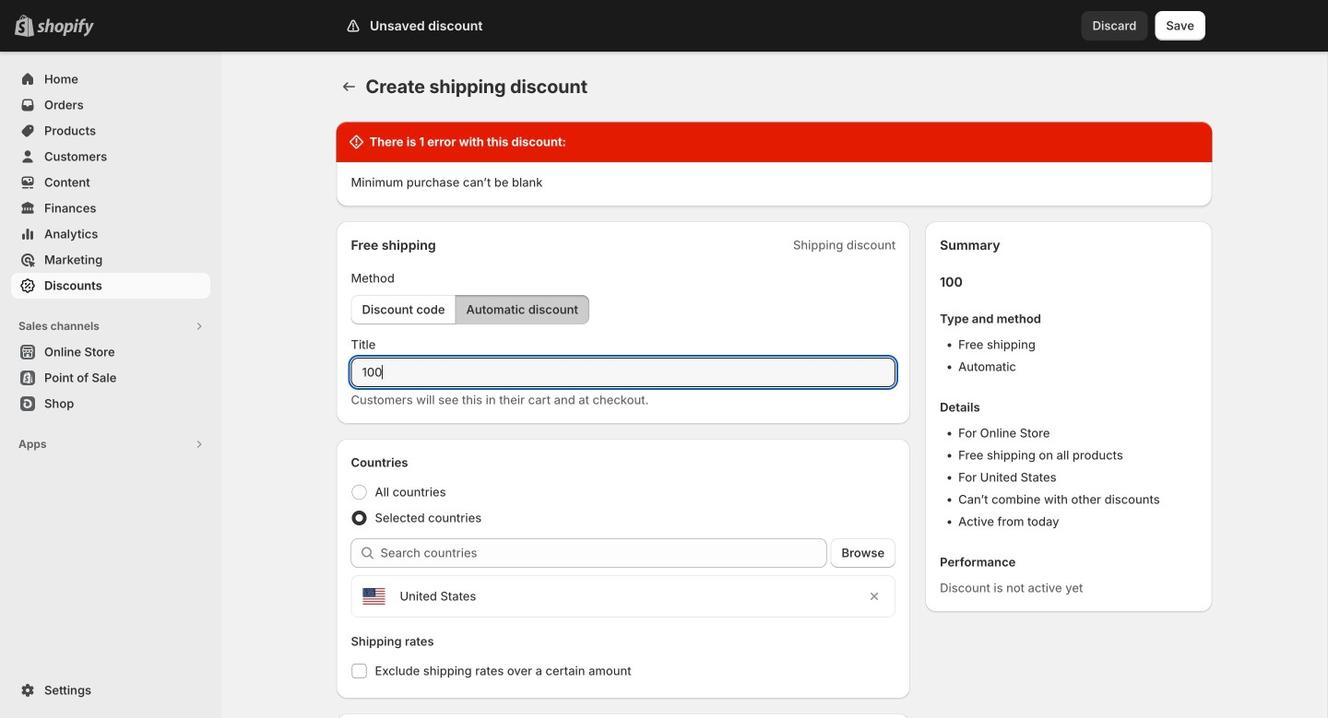 Task type: describe. For each thing, give the bounding box(es) containing it.
Search countries text field
[[381, 539, 827, 568]]



Task type: locate. For each thing, give the bounding box(es) containing it.
None text field
[[351, 358, 896, 387]]

shopify image
[[37, 18, 94, 37]]



